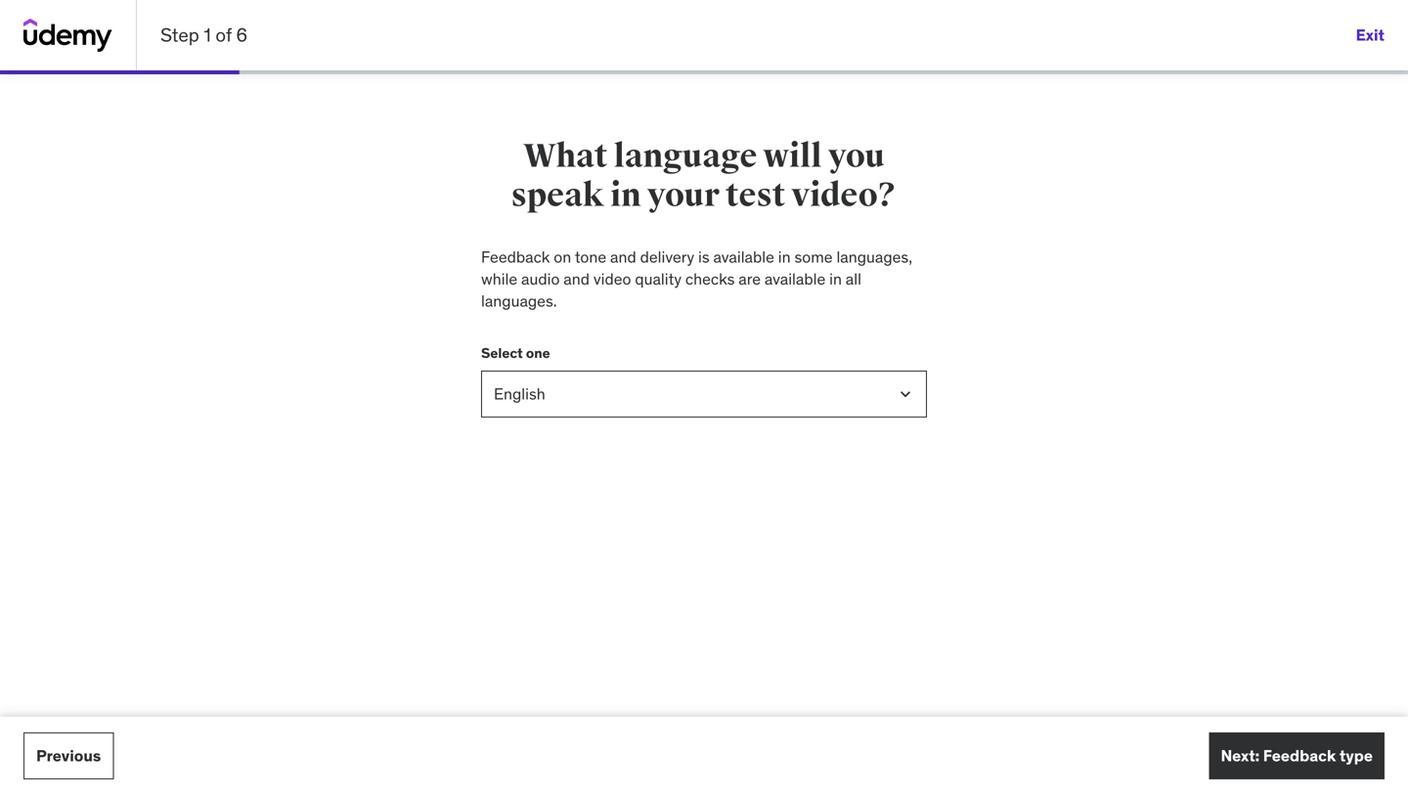 Task type: locate. For each thing, give the bounding box(es) containing it.
0 vertical spatial feedback
[[481, 247, 550, 267]]

0 vertical spatial in
[[611, 175, 642, 216]]

1 vertical spatial available
[[765, 269, 826, 289]]

quality
[[635, 269, 682, 289]]

checks
[[686, 269, 735, 289]]

in left your
[[611, 175, 642, 216]]

while
[[481, 269, 518, 289]]

in inside what language will you speak in your test video?
[[611, 175, 642, 216]]

tone
[[575, 247, 607, 267]]

step 1 of 6
[[160, 23, 248, 47]]

1 horizontal spatial in
[[779, 247, 791, 267]]

next: feedback type
[[1221, 746, 1374, 766]]

what language will you speak in your test video?
[[511, 136, 897, 216]]

some
[[795, 247, 833, 267]]

delivery
[[640, 247, 695, 267]]

video?
[[792, 175, 897, 216]]

6
[[236, 23, 248, 47]]

in
[[611, 175, 642, 216], [779, 247, 791, 267], [830, 269, 842, 289]]

in left some
[[779, 247, 791, 267]]

available
[[714, 247, 775, 267], [765, 269, 826, 289]]

0 horizontal spatial in
[[611, 175, 642, 216]]

on
[[554, 247, 572, 267]]

available down some
[[765, 269, 826, 289]]

1 vertical spatial and
[[564, 269, 590, 289]]

feedback
[[481, 247, 550, 267], [1264, 746, 1337, 766]]

feedback up while at the top
[[481, 247, 550, 267]]

0 horizontal spatial feedback
[[481, 247, 550, 267]]

next:
[[1221, 746, 1260, 766]]

1 horizontal spatial and
[[611, 247, 637, 267]]

your
[[648, 175, 720, 216]]

video
[[594, 269, 632, 289]]

test
[[726, 175, 786, 216]]

0 horizontal spatial and
[[564, 269, 590, 289]]

1 vertical spatial in
[[779, 247, 791, 267]]

and down the on
[[564, 269, 590, 289]]

and up video
[[611, 247, 637, 267]]

available up are
[[714, 247, 775, 267]]

0 vertical spatial and
[[611, 247, 637, 267]]

2 horizontal spatial in
[[830, 269, 842, 289]]

what
[[524, 136, 608, 177]]

1 vertical spatial feedback
[[1264, 746, 1337, 766]]

select one
[[481, 344, 550, 362]]

language
[[614, 136, 758, 177]]

feedback left type
[[1264, 746, 1337, 766]]

select
[[481, 344, 523, 362]]

and
[[611, 247, 637, 267], [564, 269, 590, 289]]

one
[[526, 344, 550, 362]]

1 horizontal spatial feedback
[[1264, 746, 1337, 766]]

in left the all
[[830, 269, 842, 289]]



Task type: describe. For each thing, give the bounding box(es) containing it.
feedback on tone and delivery is available in some languages, while audio and video quality checks are available in all languages.
[[481, 247, 913, 311]]

of
[[216, 23, 232, 47]]

feedback inside feedback on tone and delivery is available in some languages, while audio and video quality checks are available in all languages.
[[481, 247, 550, 267]]

will
[[764, 136, 822, 177]]

step 1 of 6 image
[[0, 70, 240, 74]]

are
[[739, 269, 761, 289]]

you
[[829, 136, 885, 177]]

feedback inside 'button'
[[1264, 746, 1337, 766]]

2 vertical spatial in
[[830, 269, 842, 289]]

previous button
[[23, 733, 114, 780]]

languages,
[[837, 247, 913, 267]]

speak
[[511, 175, 605, 216]]

audio
[[522, 269, 560, 289]]

type
[[1340, 746, 1374, 766]]

exit button
[[1357, 12, 1385, 59]]

exit
[[1357, 25, 1385, 45]]

previous
[[36, 746, 101, 766]]

step
[[160, 23, 199, 47]]

is
[[699, 247, 710, 267]]

1
[[204, 23, 211, 47]]

udemy image
[[23, 19, 113, 52]]

next: feedback type button
[[1210, 733, 1385, 780]]

languages.
[[481, 291, 557, 311]]

0 vertical spatial available
[[714, 247, 775, 267]]

all
[[846, 269, 862, 289]]



Task type: vqa. For each thing, say whether or not it's contained in the screenshot.
TRAINING 2 OR MORE PEOPLE? GET YOUR TEAM ACCESS TO 25,000+ TOP UDEMY COURSES ANYTIME, ANYWHERE.
no



